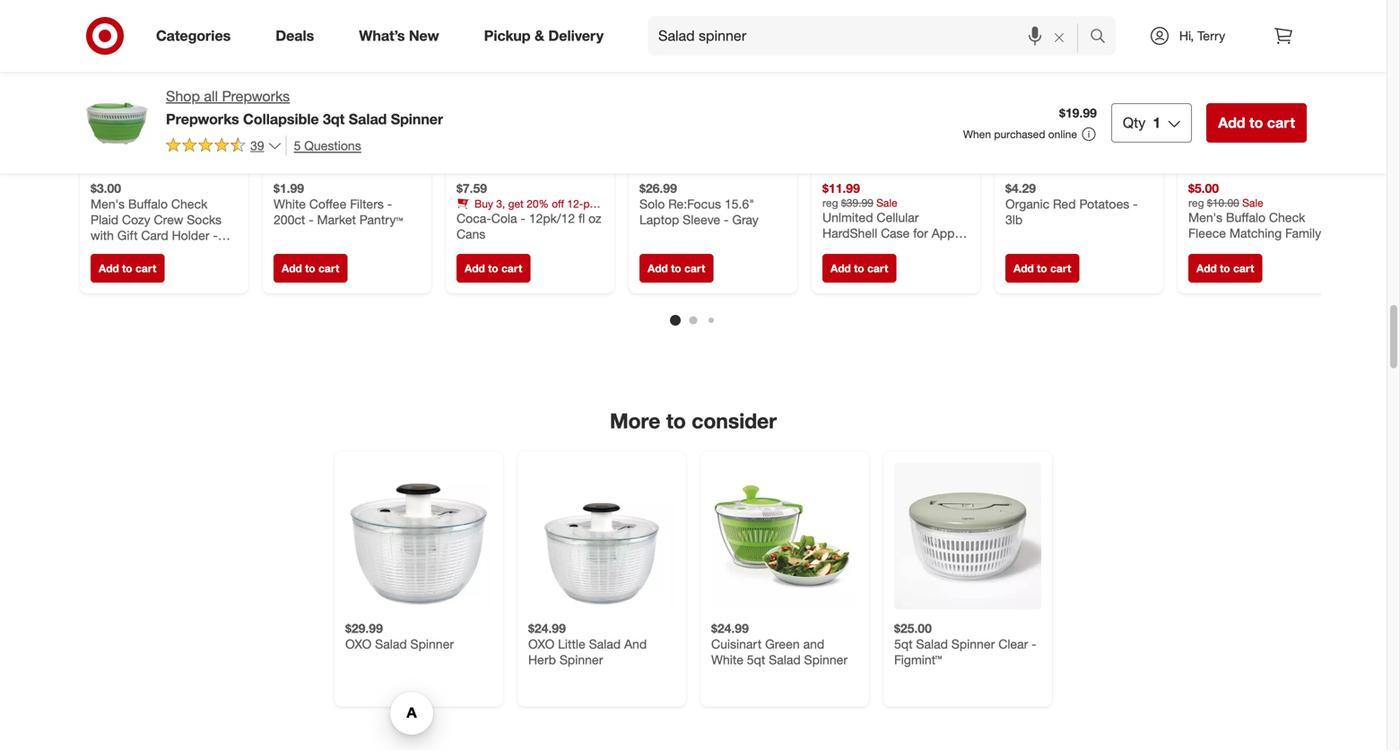 Task type: locate. For each thing, give the bounding box(es) containing it.
to down $39.99
[[854, 262, 865, 275]]

12
[[102, 259, 116, 275]]

oxo little salad and herb spinner image
[[528, 463, 676, 610]]

cozy
[[122, 212, 150, 227]]

add to cart button down gift
[[91, 254, 165, 283]]

add for solo re:focus 15.6" laptop sleeve - gray image
[[648, 262, 668, 275]]

online
[[1049, 127, 1077, 141]]

salad
[[349, 110, 387, 128], [375, 636, 407, 652], [589, 636, 621, 652], [916, 636, 948, 652], [769, 652, 801, 668]]

men's
[[91, 196, 125, 212]]

$3.00 men's buffalo check plaid cozy crew socks with gift card holder - wondershop™ red/black 6-12
[[91, 180, 231, 275]]

add to cart down 3lb
[[1014, 262, 1072, 275]]

$24.99 up herb
[[528, 621, 566, 636]]

add down laptop
[[648, 262, 668, 275]]

add to cart down $10.00
[[1197, 262, 1255, 275]]

add for "unlmited cellular hardshell case for apple 11-inch macbook air - blue" image
[[831, 262, 851, 275]]

oxo for $24.99
[[528, 636, 555, 652]]

to for add to cart button related to "unlmited cellular hardshell case for apple 11-inch macbook air - blue" image
[[854, 262, 865, 275]]

to for the coca-cola - 12pk/12 fl oz cans "image" add to cart button
[[488, 262, 498, 275]]

cart for white coffee filters - 200ct - market pantry™ image
[[318, 262, 339, 275]]

2 $24.99 from the left
[[711, 621, 749, 636]]

what's new link
[[344, 16, 462, 56]]

- right clear
[[1032, 636, 1037, 652]]

5qt salad spinner clear - figmint™ image
[[894, 463, 1042, 610]]

to down 200ct
[[305, 262, 315, 275]]

to down laptop
[[671, 262, 682, 275]]

add to cart button down $10.00
[[1189, 254, 1263, 283]]

add down 3lb
[[1014, 262, 1034, 275]]

$1.99 white coffee filters - 200ct - market pantry™
[[274, 180, 403, 227]]

what's new
[[359, 27, 439, 44]]

add to cart button down 200ct
[[274, 254, 348, 283]]

add to cart for add to cart button corresponding to white coffee filters - 200ct - market pantry™ image
[[282, 262, 339, 275]]

reg left $10.00
[[1189, 196, 1204, 209]]

1 vertical spatial prepworks
[[166, 110, 239, 128]]

200ct
[[274, 212, 305, 227]]

0 vertical spatial prepworks
[[222, 87, 290, 105]]

0 horizontal spatial $24.99
[[528, 621, 566, 636]]

to down "wondershop™"
[[122, 262, 132, 275]]

qty
[[1123, 114, 1146, 131]]

add for organic red potatoes - 3lb image
[[1014, 262, 1034, 275]]

to for add to cart button for organic red potatoes - 3lb image
[[1037, 262, 1048, 275]]

white
[[274, 196, 306, 212], [711, 652, 744, 668]]

socks
[[187, 212, 222, 227]]

add to cart down laptop
[[648, 262, 705, 275]]

add down 200ct
[[282, 262, 302, 275]]

2 oxo from the left
[[528, 636, 555, 652]]

add down "cans" on the top left
[[465, 262, 485, 275]]

1
[[1153, 114, 1161, 131]]

add to cart
[[1219, 114, 1295, 131], [99, 262, 156, 275], [282, 262, 339, 275], [465, 262, 522, 275], [648, 262, 705, 275], [831, 262, 889, 275], [1014, 262, 1072, 275], [1197, 262, 1255, 275]]

0 horizontal spatial reg
[[823, 196, 838, 209]]

0 horizontal spatial 5qt
[[747, 652, 766, 668]]

spinner left clear
[[952, 636, 995, 652]]

add to cart for add to cart button associated with men's buffalo check fleece matching family pajama pants - wondershop™ black image
[[1197, 262, 1255, 275]]

$24.99 inside $24.99 oxo little salad and herb spinner
[[528, 621, 566, 636]]

crew
[[154, 212, 183, 227]]

unlmited cellular hardshell case for apple 11-inch macbook air - blue image
[[823, 22, 970, 170]]

add to cart button down 3lb
[[1006, 254, 1080, 283]]

add to cart for add to cart button related to "unlmited cellular hardshell case for apple 11-inch macbook air - blue" image
[[831, 262, 889, 275]]

salad inside $29.99 oxo salad spinner
[[375, 636, 407, 652]]

add to cart up $5.00 reg $10.00 sale
[[1219, 114, 1295, 131]]

0 horizontal spatial white
[[274, 196, 306, 212]]

2 reg from the left
[[1189, 196, 1204, 209]]

add to cart down "cans" on the top left
[[465, 262, 522, 275]]

5 questions
[[294, 138, 361, 153]]

1 reg from the left
[[823, 196, 838, 209]]

$29.99
[[345, 621, 383, 636]]

spinner
[[391, 110, 443, 128], [410, 636, 454, 652], [952, 636, 995, 652], [560, 652, 603, 668], [804, 652, 848, 668]]

5qt inside $25.00 5qt salad spinner clear - figmint™
[[894, 636, 913, 652]]

add down $10.00
[[1197, 262, 1217, 275]]

add down "wondershop™"
[[99, 262, 119, 275]]

cuisinart
[[711, 636, 762, 652]]

more to consider
[[610, 408, 777, 433]]

sale right $10.00
[[1243, 196, 1264, 209]]

$10.00
[[1207, 196, 1240, 209]]

wondershop™
[[91, 243, 169, 259]]

cuisinart green and white 5qt salad spinner image
[[711, 463, 859, 610]]

12pk/12
[[529, 210, 575, 226]]

spinner inside $29.99 oxo salad spinner
[[410, 636, 454, 652]]

12-
[[567, 197, 583, 210]]

0 vertical spatial white
[[274, 196, 306, 212]]

delivery
[[549, 27, 604, 44]]

when
[[963, 127, 991, 141]]

add to cart button down "cans" on the top left
[[457, 254, 531, 283]]

spinner right herb
[[560, 652, 603, 668]]

check
[[171, 196, 208, 212]]

new
[[409, 27, 439, 44]]

oxo inside $24.99 oxo little salad and herb spinner
[[528, 636, 555, 652]]

$24.99 cuisinart green and white 5qt salad spinner
[[711, 621, 848, 668]]

reg inside $11.99 reg $39.99 sale
[[823, 196, 838, 209]]

coca-cola - 12pk/12 fl oz cans
[[457, 210, 602, 242]]

hi, terry
[[1180, 28, 1226, 44]]

1 horizontal spatial reg
[[1189, 196, 1204, 209]]

oxo
[[345, 636, 372, 652], [528, 636, 555, 652]]

and
[[624, 636, 647, 652]]

- inside $4.29 organic red potatoes - 3lb
[[1133, 196, 1138, 212]]

spinner right green
[[804, 652, 848, 668]]

2 sale from the left
[[1243, 196, 1264, 209]]

add to cart down "wondershop™"
[[99, 262, 156, 275]]

0 horizontal spatial oxo
[[345, 636, 372, 652]]

$7.59
[[457, 180, 487, 196]]

to for add to cart button on top of $5.00 reg $10.00 sale
[[1250, 114, 1264, 131]]

spinner inside $25.00 5qt salad spinner clear - figmint™
[[952, 636, 995, 652]]

add to cart button for solo re:focus 15.6" laptop sleeve - gray image
[[640, 254, 714, 283]]

1 horizontal spatial 5qt
[[894, 636, 913, 652]]

add to cart button for organic red potatoes - 3lb image
[[1006, 254, 1080, 283]]

-
[[387, 196, 392, 212], [1133, 196, 1138, 212], [521, 210, 526, 226], [309, 212, 314, 227], [724, 212, 729, 227], [213, 227, 218, 243], [1032, 636, 1037, 652]]

white left green
[[711, 652, 744, 668]]

reg inside $5.00 reg $10.00 sale
[[1189, 196, 1204, 209]]

cart for the men's buffalo check plaid cozy crew socks with gift card holder - wondershop™ red/black 6-12 image
[[135, 262, 156, 275]]

spinner right 3qt
[[391, 110, 443, 128]]

$26.99
[[640, 180, 677, 196]]

$19.99
[[1060, 105, 1097, 121]]

reg left $39.99
[[823, 196, 838, 209]]

white inside $24.99 cuisinart green and white 5qt salad spinner
[[711, 652, 744, 668]]

add to cart button for men's buffalo check fleece matching family pajama pants - wondershop™ black image
[[1189, 254, 1263, 283]]

to for the men's buffalo check plaid cozy crew socks with gift card holder - wondershop™ red/black 6-12 image add to cart button
[[122, 262, 132, 275]]

1 horizontal spatial oxo
[[528, 636, 555, 652]]

add to cart button
[[1207, 103, 1307, 143], [91, 254, 165, 283], [274, 254, 348, 283], [457, 254, 531, 283], [640, 254, 714, 283], [823, 254, 897, 283], [1006, 254, 1080, 283], [1189, 254, 1263, 283]]

$29.99 oxo salad spinner
[[345, 621, 454, 652]]

green
[[765, 636, 800, 652]]

5qt right and
[[894, 636, 913, 652]]

sale inside $11.99 reg $39.99 sale
[[877, 196, 898, 209]]

add to cart down 200ct
[[282, 262, 339, 275]]

15.6"
[[725, 196, 755, 212]]

white left coffee
[[274, 196, 306, 212]]

$24.99
[[528, 621, 566, 636], [711, 621, 749, 636]]

sale inside $5.00 reg $10.00 sale
[[1243, 196, 1264, 209]]

consider
[[692, 408, 777, 433]]

herb
[[528, 652, 556, 668]]

39 link
[[166, 135, 282, 157]]

$4.29
[[1006, 180, 1036, 196]]

add to cart button for white coffee filters - 200ct - market pantry™ image
[[274, 254, 348, 283]]

add to cart button down laptop
[[640, 254, 714, 283]]

salad inside shop all prepworks prepworks collapsible 3qt salad spinner
[[349, 110, 387, 128]]

cart for solo re:focus 15.6" laptop sleeve - gray image
[[684, 262, 705, 275]]

salad inside $24.99 cuisinart green and white 5qt salad spinner
[[769, 652, 801, 668]]

39
[[250, 138, 264, 153]]

$3.00
[[91, 180, 121, 196]]

when purchased online
[[963, 127, 1077, 141]]

deals
[[276, 27, 314, 44]]

prepworks down all
[[166, 110, 239, 128]]

add to cart down $39.99
[[831, 262, 889, 275]]

oxo inside $29.99 oxo salad spinner
[[345, 636, 372, 652]]

5qt left and
[[747, 652, 766, 668]]

laptop
[[640, 212, 679, 227]]

more
[[610, 408, 661, 433]]

re:focus
[[668, 196, 721, 212]]

solo re:focus 15.6" laptop sleeve - gray image
[[640, 22, 787, 170]]

1 $24.99 from the left
[[528, 621, 566, 636]]

- right cola
[[521, 210, 526, 226]]

cart for organic red potatoes - 3lb image
[[1051, 262, 1072, 275]]

1 horizontal spatial $24.99
[[711, 621, 749, 636]]

search button
[[1082, 16, 1125, 59]]

sale for $5.00
[[1243, 196, 1264, 209]]

sale
[[877, 196, 898, 209], [1243, 196, 1264, 209]]

coca-cola - 12pk/12 fl oz cans image
[[457, 22, 604, 170]]

sodas
[[457, 210, 486, 224]]

$24.99 left green
[[711, 621, 749, 636]]

to down organic
[[1037, 262, 1048, 275]]

add down $39.99
[[831, 262, 851, 275]]

spinner right $29.99
[[410, 636, 454, 652]]

categories
[[156, 27, 231, 44]]

$39.99
[[841, 196, 874, 209]]

buy
[[475, 197, 493, 210]]

- right the holder
[[213, 227, 218, 243]]

- left gray
[[724, 212, 729, 227]]

gift
[[117, 227, 138, 243]]

add to cart button down $39.99
[[823, 254, 897, 283]]

0 horizontal spatial sale
[[877, 196, 898, 209]]

5
[[294, 138, 301, 153]]

add for white coffee filters - 200ct - market pantry™ image
[[282, 262, 302, 275]]

- right potatoes
[[1133, 196, 1138, 212]]

add to cart for add to cart button for organic red potatoes - 3lb image
[[1014, 262, 1072, 275]]

add up $5.00
[[1219, 114, 1246, 131]]

add
[[1219, 114, 1246, 131], [99, 262, 119, 275], [282, 262, 302, 275], [465, 262, 485, 275], [648, 262, 668, 275], [831, 262, 851, 275], [1014, 262, 1034, 275], [1197, 262, 1217, 275]]

$24.99 for oxo
[[528, 621, 566, 636]]

5qt
[[894, 636, 913, 652], [747, 652, 766, 668]]

- inside $25.00 5qt salad spinner clear - figmint™
[[1032, 636, 1037, 652]]

$24.99 inside $24.99 cuisinart green and white 5qt salad spinner
[[711, 621, 749, 636]]

1 horizontal spatial white
[[711, 652, 744, 668]]

fl
[[579, 210, 585, 226]]

to down $10.00
[[1220, 262, 1231, 275]]

sale right $39.99
[[877, 196, 898, 209]]

prepworks up 'collapsible'
[[222, 87, 290, 105]]

salad inside $25.00 5qt salad spinner clear - figmint™
[[916, 636, 948, 652]]

plaid
[[91, 212, 119, 227]]

shop all prepworks prepworks collapsible 3qt salad spinner
[[166, 87, 443, 128]]

reg
[[823, 196, 838, 209], [1189, 196, 1204, 209]]

1 sale from the left
[[877, 196, 898, 209]]

1 vertical spatial white
[[711, 652, 744, 668]]

to
[[1250, 114, 1264, 131], [122, 262, 132, 275], [305, 262, 315, 275], [488, 262, 498, 275], [671, 262, 682, 275], [854, 262, 865, 275], [1037, 262, 1048, 275], [1220, 262, 1231, 275], [666, 408, 686, 433]]

1 oxo from the left
[[345, 636, 372, 652]]

20%
[[527, 197, 549, 210]]

to down cola
[[488, 262, 498, 275]]

to up $5.00 reg $10.00 sale
[[1250, 114, 1264, 131]]

to for add to cart button associated with men's buffalo check fleece matching family pajama pants - wondershop™ black image
[[1220, 262, 1231, 275]]

cart
[[1267, 114, 1295, 131], [135, 262, 156, 275], [318, 262, 339, 275], [501, 262, 522, 275], [684, 262, 705, 275], [868, 262, 889, 275], [1051, 262, 1072, 275], [1234, 262, 1255, 275]]

1 horizontal spatial sale
[[1243, 196, 1264, 209]]



Task type: describe. For each thing, give the bounding box(es) containing it.
&
[[535, 27, 545, 44]]

$11.99
[[823, 180, 860, 196]]

$26.99 solo re:focus 15.6" laptop sleeve - gray
[[640, 180, 759, 227]]

men's buffalo check fleece matching family pajama pants - wondershop™ black image
[[1189, 22, 1336, 170]]

off
[[552, 197, 564, 210]]

add to cart button for the men's buffalo check plaid cozy crew socks with gift card holder - wondershop™ red/black 6-12 image
[[91, 254, 165, 283]]

pk
[[583, 197, 595, 210]]

deals link
[[260, 16, 337, 56]]

coca-
[[457, 210, 491, 226]]

$5.00
[[1189, 180, 1219, 196]]

3lb
[[1006, 212, 1023, 227]]

shop
[[166, 87, 200, 105]]

clear
[[999, 636, 1028, 652]]

pickup & delivery
[[484, 27, 604, 44]]

add to cart button up $5.00 reg $10.00 sale
[[1207, 103, 1307, 143]]

terry
[[1198, 28, 1226, 44]]

add for the coca-cola - 12pk/12 fl oz cans "image"
[[465, 262, 485, 275]]

collapsible
[[243, 110, 319, 128]]

- right 200ct
[[309, 212, 314, 227]]

figmint™
[[894, 652, 942, 668]]

pickup
[[484, 27, 531, 44]]

$25.00
[[894, 621, 932, 636]]

$11.99 reg $39.99 sale
[[823, 180, 898, 209]]

to for add to cart button for solo re:focus 15.6" laptop sleeve - gray image
[[671, 262, 682, 275]]

pantry™
[[360, 212, 403, 227]]

add to cart button for the coca-cola - 12pk/12 fl oz cans "image"
[[457, 254, 531, 283]]

3,
[[496, 197, 505, 210]]

3qt
[[323, 110, 345, 128]]

What can we help you find? suggestions appear below search field
[[648, 16, 1095, 56]]

5 questions link
[[286, 135, 361, 156]]

add to cart for the men's buffalo check plaid cozy crew socks with gift card holder - wondershop™ red/black 6-12 image add to cart button
[[99, 262, 156, 275]]

image of prepworks collapsible 3qt salad spinner image
[[80, 86, 152, 158]]

all
[[204, 87, 218, 105]]

with
[[91, 227, 114, 243]]

little
[[558, 636, 586, 652]]

gray
[[732, 212, 759, 227]]

oz
[[589, 210, 602, 226]]

solo
[[640, 196, 665, 212]]

oxo for $29.99
[[345, 636, 372, 652]]

filters
[[350, 196, 384, 212]]

add to cart for the coca-cola - 12pk/12 fl oz cans "image" add to cart button
[[465, 262, 522, 275]]

organic
[[1006, 196, 1050, 212]]

pickup & delivery link
[[469, 16, 626, 56]]

sleeve
[[683, 212, 721, 227]]

add to cart for add to cart button on top of $5.00 reg $10.00 sale
[[1219, 114, 1295, 131]]

buy 3, get 20% off 12-pk sodas
[[457, 197, 595, 224]]

$24.99 oxo little salad and herb spinner
[[528, 621, 647, 668]]

questions
[[304, 138, 361, 153]]

coffee
[[309, 196, 347, 212]]

salad inside $24.99 oxo little salad and herb spinner
[[589, 636, 621, 652]]

market
[[317, 212, 356, 227]]

oxo salad spinner image
[[345, 463, 493, 610]]

$25.00 5qt salad spinner clear - figmint™
[[894, 621, 1037, 668]]

purchased
[[994, 127, 1046, 141]]

add to cart for add to cart button for solo re:focus 15.6" laptop sleeve - gray image
[[648, 262, 705, 275]]

organic red potatoes - 3lb image
[[1006, 22, 1153, 170]]

$5.00 reg $10.00 sale
[[1189, 180, 1264, 209]]

spinner inside shop all prepworks prepworks collapsible 3qt salad spinner
[[391, 110, 443, 128]]

red
[[1053, 196, 1076, 212]]

add for the men's buffalo check plaid cozy crew socks with gift card holder - wondershop™ red/black 6-12 image
[[99, 262, 119, 275]]

sale for $11.99
[[877, 196, 898, 209]]

cart for the coca-cola - 12pk/12 fl oz cans "image"
[[501, 262, 522, 275]]

search
[[1082, 29, 1125, 46]]

- inside coca-cola - 12pk/12 fl oz cans
[[521, 210, 526, 226]]

- inside $3.00 men's buffalo check plaid cozy crew socks with gift card holder - wondershop™ red/black 6-12
[[213, 227, 218, 243]]

- inside $26.99 solo re:focus 15.6" laptop sleeve - gray
[[724, 212, 729, 227]]

$4.29 organic red potatoes - 3lb
[[1006, 180, 1138, 227]]

buffalo
[[128, 196, 168, 212]]

what's
[[359, 27, 405, 44]]

potatoes
[[1080, 196, 1130, 212]]

white coffee filters - 200ct - market pantry™ image
[[274, 22, 421, 170]]

cart for men's buffalo check fleece matching family pajama pants - wondershop™ black image
[[1234, 262, 1255, 275]]

qty 1
[[1123, 114, 1161, 131]]

$24.99 for cuisinart
[[711, 621, 749, 636]]

6-
[[91, 259, 102, 275]]

holder
[[172, 227, 210, 243]]

add to cart button for "unlmited cellular hardshell case for apple 11-inch macbook air - blue" image
[[823, 254, 897, 283]]

white inside $1.99 white coffee filters - 200ct - market pantry™
[[274, 196, 306, 212]]

reg for $5.00
[[1189, 196, 1204, 209]]

spinner inside $24.99 oxo little salad and herb spinner
[[560, 652, 603, 668]]

red/black
[[172, 243, 231, 259]]

reg for $11.99
[[823, 196, 838, 209]]

card
[[141, 227, 168, 243]]

cart for "unlmited cellular hardshell case for apple 11-inch macbook air - blue" image
[[868, 262, 889, 275]]

to for add to cart button corresponding to white coffee filters - 200ct - market pantry™ image
[[305, 262, 315, 275]]

$1.99
[[274, 180, 304, 196]]

cola
[[491, 210, 517, 226]]

add for men's buffalo check fleece matching family pajama pants - wondershop™ black image
[[1197, 262, 1217, 275]]

5qt inside $24.99 cuisinart green and white 5qt salad spinner
[[747, 652, 766, 668]]

- right filters
[[387, 196, 392, 212]]

categories link
[[141, 16, 253, 56]]

and
[[803, 636, 825, 652]]

to right 'more'
[[666, 408, 686, 433]]

cans
[[457, 226, 486, 242]]

men's buffalo check plaid cozy crew socks with gift card holder - wondershop™ red/black 6-12 image
[[91, 22, 238, 170]]

spinner inside $24.99 cuisinart green and white 5qt salad spinner
[[804, 652, 848, 668]]



Task type: vqa. For each thing, say whether or not it's contained in the screenshot.
reg associated with $11.99
yes



